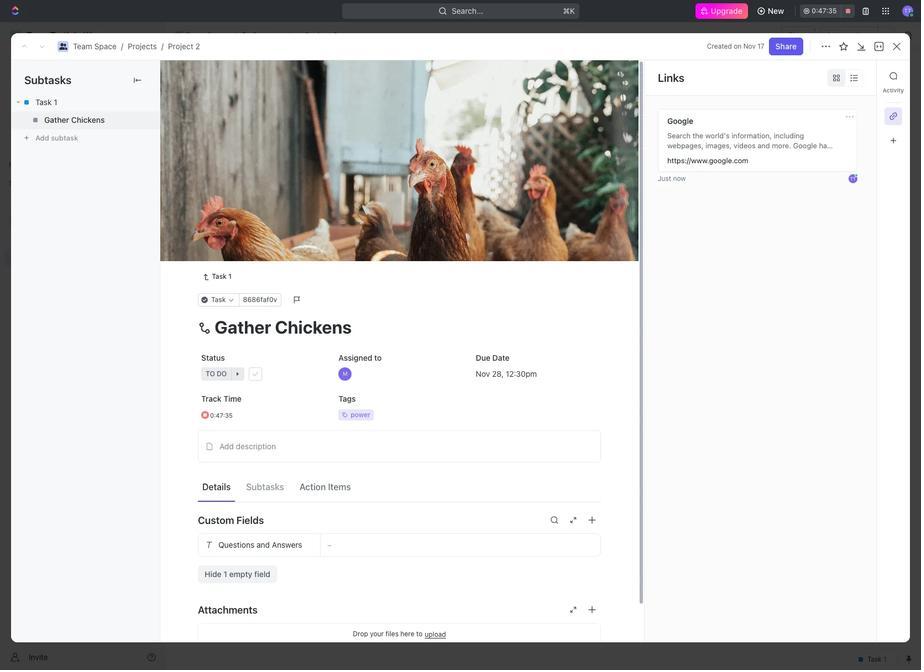 Task type: vqa. For each thing, say whether or not it's contained in the screenshot.
M
yes



Task type: describe. For each thing, give the bounding box(es) containing it.
upgrade link
[[696, 3, 749, 19]]

field
[[255, 570, 271, 579]]

to do button
[[198, 364, 327, 384]]

task 2
[[223, 212, 247, 221]]

what
[[668, 161, 684, 170]]

automations button
[[821, 27, 879, 44]]

share button down new at the top right of page
[[782, 27, 816, 44]]

space for team space / projects / project 2
[[94, 41, 117, 51]]

custom fields element
[[198, 534, 601, 583]]

search inside button
[[746, 102, 772, 111]]

gather
[[44, 115, 69, 125]]

add up customize
[[842, 71, 856, 80]]

8686faf0v button
[[239, 293, 282, 307]]

drop your files here to upload
[[353, 630, 446, 638]]

change cover button
[[537, 239, 601, 257]]

images,
[[706, 141, 732, 150]]

fields
[[237, 514, 264, 526]]

1 horizontal spatial team space link
[[172, 29, 232, 42]]

user group image inside sidebar 'navigation'
[[11, 217, 20, 224]]

looking
[[709, 161, 733, 170]]

gather chickens link
[[11, 111, 160, 129]]

and inside custom fields element
[[257, 540, 270, 550]]

pm
[[526, 369, 537, 378]]

webpages,
[[668, 141, 704, 150]]

1 horizontal spatial task 1 link
[[198, 270, 236, 283]]

1 horizontal spatial projects link
[[239, 29, 285, 42]]

and inside google search the world's information, including webpages, images, videos and more. google has many special features to help you find exactly what you're looking for.
[[758, 141, 771, 150]]

– button
[[321, 534, 601, 556]]

sidebar navigation
[[0, 22, 165, 670]]

gather chickens
[[44, 115, 105, 125]]

0 vertical spatial do
[[216, 262, 226, 270]]

task button
[[198, 293, 239, 307]]

you're
[[686, 161, 707, 170]]

customize button
[[813, 99, 870, 115]]

new button
[[753, 2, 791, 20]]

features
[[713, 151, 741, 160]]

questions and answers
[[219, 540, 302, 550]]

subtasks inside button
[[246, 482, 284, 492]]

status
[[201, 353, 225, 363]]

0 vertical spatial nov
[[744, 42, 756, 50]]

list
[[249, 102, 262, 111]]

date
[[493, 353, 510, 363]]

hide button
[[570, 127, 593, 141]]

dashboards
[[27, 114, 70, 123]]

table link
[[333, 99, 355, 115]]

gantt link
[[374, 99, 396, 115]]

action
[[300, 482, 326, 492]]

the
[[693, 131, 704, 140]]

1 horizontal spatial project 2 link
[[291, 29, 341, 42]]

items
[[328, 482, 351, 492]]

Search tasks... text field
[[784, 126, 895, 142]]

search inside google search the world's information, including webpages, images, videos and more. google has many special features to help you find exactly what you're looking for.
[[668, 131, 691, 140]]

reposition button
[[485, 239, 537, 257]]

just
[[658, 174, 672, 183]]

favorites button
[[4, 158, 42, 172]]

share button right 17
[[769, 38, 804, 55]]

tags
[[339, 394, 356, 404]]

tt inside "dropdown button"
[[905, 7, 912, 14]]

time
[[224, 394, 242, 404]]

0 horizontal spatial projects
[[128, 41, 157, 51]]

1 horizontal spatial projects
[[253, 30, 282, 40]]

to inside google search the world's information, including webpages, images, videos and more. google has many special features to help you find exactly what you're looking for.
[[743, 151, 750, 160]]

activity
[[884, 87, 905, 94]]

0 horizontal spatial subtasks
[[24, 74, 71, 86]]

calendar
[[282, 102, 315, 111]]

task sidebar navigation tab list
[[882, 67, 906, 149]]

answers
[[272, 540, 302, 550]]

custom
[[198, 514, 234, 526]]

home link
[[4, 54, 160, 71]]

1 vertical spatial task 1
[[223, 192, 245, 202]]

here
[[401, 630, 415, 638]]

12:30
[[506, 369, 526, 378]]

to up task dropdown button
[[205, 262, 215, 270]]

2 vertical spatial task 1
[[212, 272, 232, 281]]

information,
[[732, 131, 772, 140]]

new
[[768, 6, 785, 15]]

user group image
[[59, 43, 67, 50]]

assigned
[[339, 353, 373, 363]]

you
[[768, 151, 780, 160]]

–
[[328, 540, 332, 549]]

gantt
[[376, 102, 396, 111]]

inbox link
[[4, 72, 160, 90]]

many
[[668, 151, 686, 160]]

for.
[[735, 161, 746, 170]]

action items
[[300, 482, 351, 492]]

attachments
[[198, 604, 258, 616]]

assigned to
[[339, 353, 382, 363]]

hide button
[[778, 99, 811, 115]]

docs
[[27, 95, 45, 105]]

share for share button underneath new at the top right of page
[[789, 30, 810, 40]]

subtask
[[51, 133, 78, 142]]

1 inside custom fields element
[[224, 570, 227, 579]]

17
[[758, 42, 765, 50]]

0 horizontal spatial team space link
[[73, 41, 117, 51]]

customize
[[828, 102, 866, 111]]

custom fields
[[198, 514, 264, 526]]



Task type: locate. For each thing, give the bounding box(es) containing it.
home
[[27, 58, 48, 67]]

1 vertical spatial team
[[73, 41, 92, 51]]

1 horizontal spatial and
[[758, 141, 771, 150]]

google search the world's information, including webpages, images, videos and more. google has many special features to help you find exactly what you're looking for.
[[668, 116, 832, 170]]

2 vertical spatial add task button
[[218, 229, 260, 242]]

1 horizontal spatial add task
[[297, 156, 327, 164]]

automations
[[827, 30, 873, 40]]

0 vertical spatial space
[[207, 30, 230, 40]]

0:47:35 button
[[801, 4, 855, 18]]

0:47:35 up automations
[[812, 7, 837, 15]]

1 horizontal spatial space
[[207, 30, 230, 40]]

share for share button on the right of 17
[[776, 41, 797, 51]]

0 horizontal spatial team
[[73, 41, 92, 51]]

share down 'new' button
[[789, 30, 810, 40]]

2 horizontal spatial add task
[[842, 71, 875, 80]]

task 1 up dashboards
[[35, 97, 57, 107]]

special
[[688, 151, 711, 160]]

links
[[658, 71, 685, 84]]

0 vertical spatial task 1
[[35, 97, 57, 107]]

1 horizontal spatial team
[[186, 30, 205, 40]]

add task button down task 2
[[218, 229, 260, 242]]

0 horizontal spatial hide
[[205, 570, 222, 579]]

2 horizontal spatial hide
[[791, 102, 808, 111]]

reposition
[[491, 243, 530, 252]]

tree inside sidebar 'navigation'
[[4, 193, 160, 342]]

0 vertical spatial subtasks
[[24, 74, 71, 86]]

add description button
[[202, 438, 598, 456]]

details
[[203, 482, 231, 492]]

task 1 up task 2
[[223, 192, 245, 202]]

share right 17
[[776, 41, 797, 51]]

tt button
[[900, 2, 917, 20]]

task 1 link
[[11, 94, 160, 111], [198, 270, 236, 283]]

now
[[674, 174, 686, 183]]

add task up customize
[[842, 71, 875, 80]]

1 button right task 2
[[249, 211, 264, 222]]

details button
[[198, 477, 235, 497]]

1 horizontal spatial add task button
[[284, 154, 331, 167]]

task 1 link up task dropdown button
[[198, 270, 236, 283]]

0 vertical spatial 1 button
[[248, 191, 263, 203]]

1 vertical spatial to do
[[206, 370, 227, 378]]

google up the
[[668, 116, 694, 126]]

0 vertical spatial add task
[[842, 71, 875, 80]]

assignees
[[461, 129, 494, 138]]

0:47:35 inside button
[[812, 7, 837, 15]]

add task down task 2
[[223, 231, 256, 240]]

0 horizontal spatial search
[[668, 131, 691, 140]]

search...
[[452, 6, 483, 15]]

exactly
[[797, 151, 821, 160]]

to inside drop your files here to upload
[[417, 630, 423, 638]]

2
[[333, 30, 338, 40], [196, 41, 200, 51], [245, 66, 254, 84], [263, 156, 267, 164], [242, 212, 247, 221], [239, 262, 243, 270]]

task sidebar content section
[[642, 60, 877, 642]]

and up help
[[758, 141, 771, 150]]

1 vertical spatial 0:47:35
[[210, 412, 233, 419]]

add task button
[[835, 67, 882, 85], [284, 154, 331, 167], [218, 229, 260, 242]]

0 vertical spatial 0:47:35
[[812, 7, 837, 15]]

0 horizontal spatial nov
[[476, 369, 490, 378]]

0 horizontal spatial user group image
[[11, 217, 20, 224]]

0 horizontal spatial tt
[[851, 176, 857, 181]]

1 vertical spatial 1 button
[[249, 211, 264, 222]]

empty
[[229, 570, 253, 579]]

in progress
[[205, 156, 250, 164]]

0 vertical spatial user group image
[[176, 33, 183, 38]]

1 horizontal spatial google
[[794, 141, 818, 150]]

change cover button
[[537, 239, 601, 257]]

to right assigned
[[375, 353, 382, 363]]

description
[[236, 442, 276, 451]]

1 button down progress
[[248, 191, 263, 203]]

0 horizontal spatial task 1 link
[[11, 94, 160, 111]]

add down dashboards
[[35, 133, 49, 142]]

add down calendar link
[[297, 156, 310, 164]]

1
[[54, 97, 57, 107], [242, 192, 245, 202], [258, 193, 261, 201], [259, 212, 262, 220], [229, 272, 232, 281], [224, 570, 227, 579]]

0:47:35 down track time
[[210, 412, 233, 419]]

1 vertical spatial search
[[668, 131, 691, 140]]

1 vertical spatial tt
[[851, 176, 857, 181]]

1 horizontal spatial search
[[746, 102, 772, 111]]

1 vertical spatial project
[[168, 41, 193, 51]]

track
[[201, 394, 222, 404]]

add down task 2
[[223, 231, 237, 240]]

user group image
[[176, 33, 183, 38], [11, 217, 20, 224]]

project 2
[[305, 30, 338, 40], [192, 66, 258, 84]]

2 horizontal spatial add task button
[[835, 67, 882, 85]]

task 1 link up chickens
[[11, 94, 160, 111]]

to do down "status"
[[206, 370, 227, 378]]

action items button
[[295, 477, 356, 497]]

1 vertical spatial add task button
[[284, 154, 331, 167]]

find
[[782, 151, 795, 160]]

team space link
[[172, 29, 232, 42], [73, 41, 117, 51]]

1 button
[[248, 191, 263, 203], [249, 211, 264, 222]]

search up the webpages,
[[668, 131, 691, 140]]

space
[[207, 30, 230, 40], [94, 41, 117, 51]]

subtasks up fields
[[246, 482, 284, 492]]

1 vertical spatial project 2
[[192, 66, 258, 84]]

world's
[[706, 131, 730, 140]]

0:47:35 for 0:47:35 button
[[812, 7, 837, 15]]

created
[[708, 42, 732, 50]]

1 vertical spatial space
[[94, 41, 117, 51]]

task inside dropdown button
[[211, 296, 226, 304]]

track time
[[201, 394, 242, 404]]

google
[[668, 116, 694, 126], [794, 141, 818, 150]]

0 vertical spatial add task button
[[835, 67, 882, 85]]

1 button for 2
[[249, 211, 264, 222]]

power
[[351, 411, 371, 419]]

and left answers
[[257, 540, 270, 550]]

projects
[[253, 30, 282, 40], [128, 41, 157, 51]]

0 vertical spatial tt
[[905, 7, 912, 14]]

tt inside task sidebar content section
[[851, 176, 857, 181]]

hide inside dropdown button
[[791, 102, 808, 111]]

0 horizontal spatial add task button
[[218, 229, 260, 242]]

team space
[[186, 30, 230, 40]]

1 vertical spatial google
[[794, 141, 818, 150]]

0 horizontal spatial projects link
[[128, 41, 157, 51]]

user group image down spaces
[[11, 217, 20, 224]]

Edit task name text field
[[198, 317, 601, 338]]

and
[[758, 141, 771, 150], [257, 540, 270, 550]]

add subtask
[[35, 133, 78, 142]]

to inside to do "dropdown button"
[[206, 370, 215, 378]]

1 horizontal spatial 0:47:35
[[812, 7, 837, 15]]

board
[[206, 102, 228, 111]]

share
[[789, 30, 810, 40], [776, 41, 797, 51]]

calendar link
[[280, 99, 315, 115]]

0:47:35
[[812, 7, 837, 15], [210, 412, 233, 419]]

docs link
[[4, 91, 160, 109]]

subtasks down home
[[24, 74, 71, 86]]

to do up task dropdown button
[[205, 262, 226, 270]]

add subtask button
[[11, 129, 160, 147]]

1 horizontal spatial user group image
[[176, 33, 183, 38]]

drop
[[353, 630, 368, 638]]

0:47:35 for 0:47:35 dropdown button
[[210, 412, 233, 419]]

tree
[[4, 193, 160, 342]]

including
[[774, 131, 805, 140]]

to do inside "dropdown button"
[[206, 370, 227, 378]]

add task
[[842, 71, 875, 80], [297, 156, 327, 164], [223, 231, 256, 240]]

team for team space
[[186, 30, 205, 40]]

to right 'here'
[[417, 630, 423, 638]]

task 1
[[35, 97, 57, 107], [223, 192, 245, 202], [212, 272, 232, 281]]

user group image left team space
[[176, 33, 183, 38]]

0 vertical spatial and
[[758, 141, 771, 150]]

1 horizontal spatial project 2
[[305, 30, 338, 40]]

share button
[[782, 27, 816, 44], [769, 38, 804, 55]]

28
[[492, 369, 502, 378]]

1 vertical spatial share
[[776, 41, 797, 51]]

add task button up customize
[[835, 67, 882, 85]]

google up 'exactly'
[[794, 141, 818, 150]]

0 vertical spatial search
[[746, 102, 772, 111]]

spaces
[[9, 179, 32, 188]]

0 horizontal spatial 0:47:35
[[210, 412, 233, 419]]

add task for rightmost the add task button
[[842, 71, 875, 80]]

0:47:35 button
[[198, 405, 327, 425]]

2 vertical spatial hide
[[205, 570, 222, 579]]

hide inside button
[[574, 129, 589, 138]]

1 vertical spatial add task
[[297, 156, 327, 164]]

0 horizontal spatial add task
[[223, 231, 256, 240]]

2 vertical spatial project
[[192, 66, 242, 84]]

0 vertical spatial project
[[305, 30, 331, 40]]

1 vertical spatial projects
[[128, 41, 157, 51]]

1 horizontal spatial hide
[[574, 129, 589, 138]]

0:47:35 inside dropdown button
[[210, 412, 233, 419]]

0 horizontal spatial space
[[94, 41, 117, 51]]

to down videos
[[743, 151, 750, 160]]

nov left 17
[[744, 42, 756, 50]]

⌘k
[[563, 6, 575, 15]]

nov 28 , 12:30 pm
[[476, 369, 537, 378]]

8686faf0v
[[243, 296, 277, 304]]

0 vertical spatial team
[[186, 30, 205, 40]]

favorites
[[9, 160, 38, 169]]

1 horizontal spatial nov
[[744, 42, 756, 50]]

0 vertical spatial project 2
[[305, 30, 338, 40]]

more.
[[773, 141, 792, 150]]

add task for the add task button to the left
[[223, 231, 256, 240]]

1 vertical spatial and
[[257, 540, 270, 550]]

1 vertical spatial task 1 link
[[198, 270, 236, 283]]

task 1 up task dropdown button
[[212, 272, 232, 281]]

just now
[[658, 174, 686, 183]]

0 vertical spatial google
[[668, 116, 694, 126]]

0 vertical spatial hide
[[791, 102, 808, 111]]

0 horizontal spatial project 2 link
[[168, 41, 200, 51]]

subtasks button
[[242, 477, 289, 497]]

cover
[[574, 243, 594, 252]]

do down "status"
[[217, 370, 227, 378]]

search button
[[732, 99, 775, 115]]

1 vertical spatial user group image
[[11, 217, 20, 224]]

1 vertical spatial nov
[[476, 369, 490, 378]]

to down "status"
[[206, 370, 215, 378]]

1 horizontal spatial tt
[[905, 7, 912, 14]]

add task button down calendar link
[[284, 154, 331, 167]]

in
[[205, 156, 212, 164]]

0 vertical spatial projects
[[253, 30, 282, 40]]

project 2 link
[[291, 29, 341, 42], [168, 41, 200, 51]]

help
[[752, 151, 766, 160]]

space for team space
[[207, 30, 230, 40]]

1 horizontal spatial subtasks
[[246, 482, 284, 492]]

do inside "dropdown button"
[[217, 370, 227, 378]]

created on nov 17
[[708, 42, 765, 50]]

add description
[[220, 442, 276, 451]]

0 horizontal spatial and
[[257, 540, 270, 550]]

1 vertical spatial do
[[217, 370, 227, 378]]

m
[[343, 370, 348, 377]]

add task down calendar
[[297, 156, 327, 164]]

table
[[336, 102, 355, 111]]

change cover
[[544, 243, 594, 252]]

add
[[842, 71, 856, 80], [35, 133, 49, 142], [297, 156, 310, 164], [223, 231, 237, 240], [220, 442, 234, 451]]

team for team space / projects / project 2
[[73, 41, 92, 51]]

attachments button
[[198, 597, 601, 623]]

chickens
[[71, 115, 105, 125]]

hide inside custom fields element
[[205, 570, 222, 579]]

1 vertical spatial subtasks
[[246, 482, 284, 492]]

/
[[234, 30, 237, 40], [287, 30, 289, 40], [121, 41, 123, 51], [161, 41, 164, 51]]

inbox
[[27, 76, 46, 86]]

0 vertical spatial share
[[789, 30, 810, 40]]

1 vertical spatial hide
[[574, 129, 589, 138]]

nov left the 28
[[476, 369, 490, 378]]

add left description
[[220, 442, 234, 451]]

search up information,
[[746, 102, 772, 111]]

do up task dropdown button
[[216, 262, 226, 270]]

m button
[[335, 364, 464, 384]]

0 horizontal spatial google
[[668, 116, 694, 126]]

1 button for 1
[[248, 191, 263, 203]]

0 vertical spatial to do
[[205, 262, 226, 270]]

due
[[476, 353, 491, 363]]

your
[[370, 630, 384, 638]]

0 vertical spatial task 1 link
[[11, 94, 160, 111]]

2 vertical spatial add task
[[223, 231, 256, 240]]

0 horizontal spatial project 2
[[192, 66, 258, 84]]



